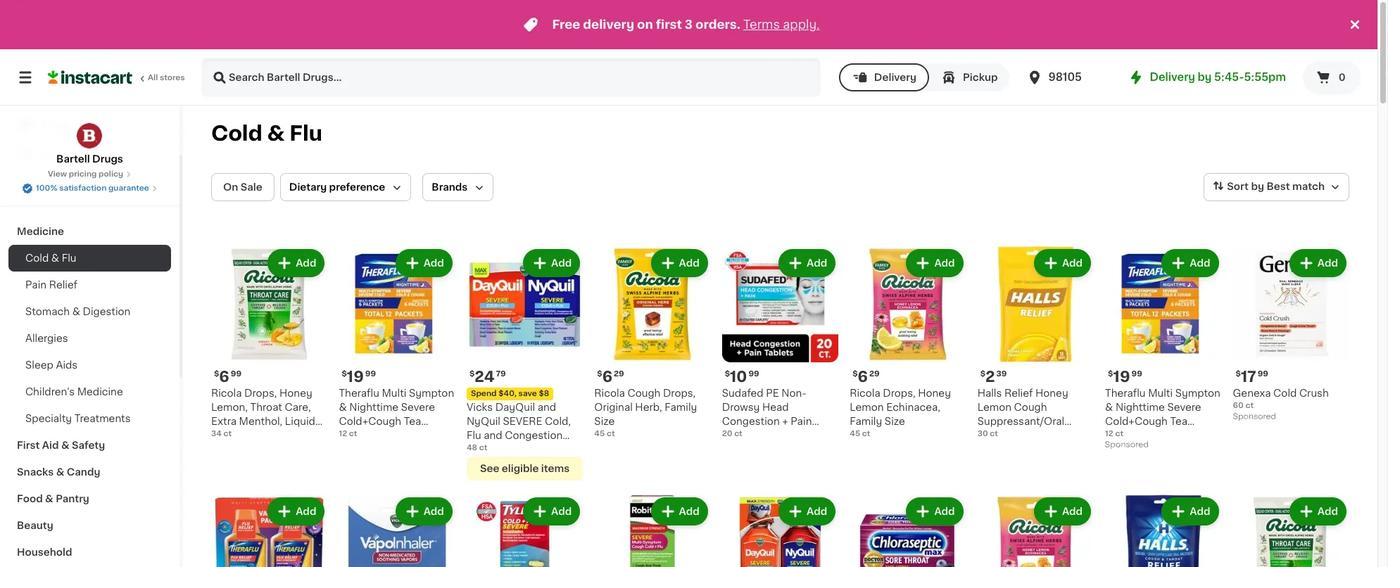 Task type: locate. For each thing, give the bounding box(es) containing it.
98105
[[1048, 72, 1082, 82]]

1 horizontal spatial pack
[[1142, 431, 1166, 441]]

12
[[339, 430, 347, 438], [1105, 430, 1113, 438]]

1 horizontal spatial drops,
[[663, 389, 696, 399]]

tea
[[404, 417, 421, 427], [1170, 417, 1187, 427]]

pain
[[25, 280, 47, 290], [791, 417, 812, 427]]

1 honey from the left
[[279, 389, 312, 399]]

pe
[[766, 389, 779, 399]]

1 lemon from the left
[[850, 403, 884, 413]]

1 horizontal spatial by
[[1251, 182, 1264, 192]]

1 horizontal spatial $ 6 29
[[853, 370, 880, 385]]

theraflu multi sympton & nighttime severe cold+cough tea variety pack
[[339, 389, 454, 441], [1105, 389, 1220, 441]]

center,
[[211, 431, 247, 441]]

1 $ from the left
[[214, 371, 219, 378]]

by for delivery
[[1198, 72, 1212, 82]]

1 vertical spatial drops
[[977, 445, 1008, 455]]

3 $ from the left
[[597, 371, 602, 378]]

product group containing 2
[[977, 246, 1094, 455]]

0 horizontal spatial theraflu
[[339, 389, 379, 399]]

98105 button
[[1026, 58, 1110, 97]]

sale
[[241, 182, 262, 192]]

1 sympton from the left
[[409, 389, 454, 399]]

3 6 from the left
[[858, 370, 868, 385]]

relief inside halls relief honey lemon cough suppressant/oral anesthetic menthol drops
[[1004, 389, 1033, 399]]

0 vertical spatial drops
[[297, 431, 327, 441]]

1 99 from the left
[[231, 371, 241, 378]]

vicks
[[467, 403, 493, 413]]

severe left vicks
[[401, 403, 435, 413]]

1 horizontal spatial severe
[[1167, 403, 1201, 413]]

0 horizontal spatial tea
[[404, 417, 421, 427]]

eligible
[[502, 464, 539, 474]]

congestion inside vicks dayquil and nyquil severe cold, flu and congestion medicine, liquicaps
[[505, 431, 563, 441]]

1 horizontal spatial theraflu multi sympton & nighttime severe cold+cough tea variety pack
[[1105, 389, 1220, 441]]

digestion
[[83, 307, 130, 317]]

1 horizontal spatial and
[[538, 403, 556, 413]]

and down $8
[[538, 403, 556, 413]]

2 horizontal spatial relief
[[1004, 389, 1033, 399]]

2 severe from the left
[[1167, 403, 1201, 413]]

product group
[[211, 246, 328, 441], [339, 246, 455, 441], [467, 246, 583, 481], [594, 246, 711, 440], [722, 246, 838, 441], [850, 246, 966, 440], [977, 246, 1094, 455], [1105, 246, 1222, 453], [1233, 246, 1349, 425], [211, 495, 328, 567], [339, 495, 455, 567], [467, 495, 583, 567], [594, 495, 711, 567], [722, 495, 838, 567], [850, 495, 966, 567], [977, 495, 1094, 567], [1105, 495, 1222, 567], [1233, 495, 1349, 567]]

6 $ from the left
[[469, 371, 475, 378]]

on sale
[[223, 182, 262, 192]]

1 horizontal spatial $ 19 99
[[1108, 370, 1142, 385]]

terms apply. link
[[743, 19, 820, 30]]

99 inside $ 10 99
[[748, 371, 759, 378]]

45 inside ricola drops, honey lemon echinacea, family size 45 ct
[[850, 430, 860, 438]]

1 size from the left
[[594, 417, 615, 427]]

pain relief
[[25, 280, 78, 290]]

service type group
[[839, 63, 1009, 92]]

drops down 30 ct
[[977, 445, 1008, 455]]

sleep aids link
[[8, 352, 171, 379]]

sponsored badge image
[[1233, 413, 1275, 421], [1105, 441, 1148, 449]]

2 horizontal spatial drops,
[[883, 389, 915, 399]]

2 size from the left
[[885, 417, 905, 427]]

ricola for ricola drops, honey lemon echinacea, family size 45 ct
[[850, 389, 880, 399]]

drops down the liquid
[[297, 431, 327, 441]]

policy
[[99, 170, 123, 178]]

0 horizontal spatial size
[[594, 417, 615, 427]]

0 vertical spatial sponsored badge image
[[1233, 413, 1275, 421]]

5:55pm
[[1244, 72, 1286, 82]]

drops, for lemon,
[[244, 389, 277, 399]]

0 horizontal spatial severe
[[401, 403, 435, 413]]

family inside ricola drops, honey lemon echinacea, family size 45 ct
[[850, 417, 882, 427]]

delivery by 5:45-5:55pm
[[1150, 72, 1286, 82]]

sort by
[[1227, 182, 1264, 192]]

see eligible items button
[[467, 457, 583, 481]]

honey up care,
[[279, 389, 312, 399]]

Best match Sort by field
[[1204, 173, 1349, 201]]

beauty link
[[8, 512, 171, 539]]

2 vertical spatial relief
[[722, 431, 751, 441]]

children's
[[25, 387, 75, 397]]

2 99 from the left
[[365, 371, 376, 378]]

drops, inside ricola drops, honey lemon echinacea, family size 45 ct
[[883, 389, 915, 399]]

0 horizontal spatial variety
[[339, 431, 373, 441]]

3 99 from the left
[[1131, 371, 1142, 378]]

17
[[1241, 370, 1256, 385]]

ricola drops, honey lemon echinacea, family size 45 ct
[[850, 389, 951, 438]]

1 horizontal spatial 12
[[1105, 430, 1113, 438]]

lemon down halls
[[977, 403, 1011, 413]]

0 horizontal spatial cold+cough
[[339, 417, 401, 427]]

2 $ 6 29 from the left
[[853, 370, 880, 385]]

30 ct
[[977, 430, 998, 438]]

lemon for halls
[[977, 403, 1011, 413]]

sponsored badge image for 17
[[1233, 413, 1275, 421]]

60
[[1233, 402, 1244, 410]]

45 for ricola drops, honey lemon echinacea, family size
[[850, 430, 860, 438]]

delivery for delivery
[[874, 72, 916, 82]]

lemon inside halls relief honey lemon cough suppressant/oral anesthetic menthol drops
[[977, 403, 1011, 413]]

cold
[[211, 123, 262, 144], [25, 253, 49, 263], [1273, 389, 1297, 399]]

1 6 from the left
[[219, 370, 229, 385]]

0 vertical spatial by
[[1198, 72, 1212, 82]]

2 45 from the left
[[850, 430, 860, 438]]

1 horizontal spatial 12 ct
[[1105, 430, 1123, 438]]

0 horizontal spatial $ 19 99
[[342, 370, 376, 385]]

0 horizontal spatial ricola
[[211, 389, 242, 399]]

medicine up treatments
[[77, 387, 123, 397]]

medicine down 100%
[[17, 227, 64, 236]]

congestion
[[722, 417, 780, 427], [505, 431, 563, 441]]

1 vertical spatial congestion
[[505, 431, 563, 441]]

medicine inside "link"
[[17, 227, 64, 236]]

1 horizontal spatial 29
[[869, 371, 880, 378]]

first aid & safety
[[17, 441, 105, 450]]

congestion up liquicaps
[[505, 431, 563, 441]]

0 horizontal spatial 12
[[339, 430, 347, 438]]

drops,
[[244, 389, 277, 399], [663, 389, 696, 399], [883, 389, 915, 399]]

ricola inside the ricola drops, honey lemon, throat care, extra menthol, liquid center, wrapped drops
[[211, 389, 242, 399]]

add button
[[269, 251, 323, 276], [397, 251, 451, 276], [524, 251, 579, 276], [652, 251, 707, 276], [780, 251, 834, 276], [908, 251, 962, 276], [1035, 251, 1090, 276], [1163, 251, 1217, 276], [1291, 251, 1345, 276], [269, 499, 323, 525], [397, 499, 451, 525], [524, 499, 579, 525], [652, 499, 707, 525], [780, 499, 834, 525], [908, 499, 962, 525], [1035, 499, 1090, 525], [1163, 499, 1217, 525], [1291, 499, 1345, 525]]

relief down drowsy
[[722, 431, 751, 441]]

Search field
[[203, 59, 819, 96]]

1 ricola from the left
[[211, 389, 242, 399]]

6 for ricola drops, honey lemon, throat care, extra menthol, liquid center, wrapped drops
[[219, 370, 229, 385]]

family for herb,
[[665, 403, 697, 413]]

honey inside the ricola drops, honey lemon, throat care, extra menthol, liquid center, wrapped drops
[[279, 389, 312, 399]]

1 horizontal spatial 45
[[850, 430, 860, 438]]

29
[[614, 371, 624, 378], [869, 371, 880, 378]]

0 horizontal spatial cold & flu
[[25, 253, 76, 263]]

0 horizontal spatial pack
[[376, 431, 400, 441]]

1 horizontal spatial variety
[[1105, 431, 1140, 441]]

0 horizontal spatial 19
[[347, 370, 364, 385]]

limited time offer region
[[0, 0, 1347, 49]]

ct inside the ricola cough drops, original herb, family size 45 ct
[[607, 430, 615, 438]]

1 horizontal spatial medicine
[[77, 387, 123, 397]]

7 $ from the left
[[725, 371, 730, 378]]

extra
[[211, 417, 237, 427]]

1 horizontal spatial sponsored badge image
[[1233, 413, 1275, 421]]

29 up ricola drops, honey lemon echinacea, family size 45 ct at the bottom right
[[869, 371, 880, 378]]

2 nighttime from the left
[[1116, 403, 1165, 413]]

delivery for delivery by 5:45-5:55pm
[[1150, 72, 1195, 82]]

buy it again
[[39, 149, 99, 158]]

1 severe from the left
[[401, 403, 435, 413]]

0 horizontal spatial medicine
[[17, 227, 64, 236]]

20 ct
[[722, 430, 742, 438]]

1 horizontal spatial family
[[850, 417, 882, 427]]

liquicaps
[[517, 445, 567, 455]]

relief for halls
[[1004, 389, 1033, 399]]

0 horizontal spatial drops,
[[244, 389, 277, 399]]

1 horizontal spatial honey
[[918, 389, 951, 399]]

on
[[637, 19, 653, 30]]

congestion down drowsy
[[722, 417, 780, 427]]

2 $ from the left
[[342, 371, 347, 378]]

safety
[[72, 441, 105, 450]]

0 horizontal spatial cough
[[627, 389, 660, 399]]

39
[[996, 371, 1007, 378]]

99 inside the $ 6 99
[[231, 371, 241, 378]]

flu up pain relief
[[62, 253, 76, 263]]

1 $ 6 29 from the left
[[597, 370, 624, 385]]

6 up original
[[602, 370, 612, 385]]

1 horizontal spatial cold
[[211, 123, 262, 144]]

1 vertical spatial by
[[1251, 182, 1264, 192]]

pain right +
[[791, 417, 812, 427]]

0 horizontal spatial 12 ct
[[339, 430, 357, 438]]

0 horizontal spatial family
[[665, 403, 697, 413]]

care,
[[285, 403, 311, 413]]

0 horizontal spatial lemon
[[850, 403, 884, 413]]

honey up echinacea,
[[918, 389, 951, 399]]

it
[[62, 149, 69, 158]]

nighttime
[[349, 403, 399, 413], [1116, 403, 1165, 413]]

1 12 from the left
[[339, 430, 347, 438]]

ricola inside the ricola cough drops, original herb, family size 45 ct
[[594, 389, 625, 399]]

cold & flu up sale
[[211, 123, 322, 144]]

45 for ricola cough drops, original herb, family size
[[594, 430, 605, 438]]

flu up dietary
[[289, 123, 322, 144]]

view pricing policy link
[[48, 169, 132, 180]]

$
[[214, 371, 219, 378], [342, 371, 347, 378], [597, 371, 602, 378], [853, 371, 858, 378], [1108, 371, 1113, 378], [469, 371, 475, 378], [725, 371, 730, 378], [980, 371, 985, 378], [1236, 371, 1241, 378]]

by left 5:45-
[[1198, 72, 1212, 82]]

delivery inside button
[[874, 72, 916, 82]]

cough up herb, in the left of the page
[[627, 389, 660, 399]]

relief up stomach & digestion
[[49, 280, 78, 290]]

cold up on sale
[[211, 123, 262, 144]]

0 vertical spatial cold & flu
[[211, 123, 322, 144]]

2 horizontal spatial honey
[[1035, 389, 1068, 399]]

specialty
[[25, 414, 72, 424]]

2 horizontal spatial ricola
[[850, 389, 880, 399]]

0 horizontal spatial flu
[[62, 253, 76, 263]]

drops, inside the ricola drops, honey lemon, throat care, extra menthol, liquid center, wrapped drops
[[244, 389, 277, 399]]

honey inside halls relief honey lemon cough suppressant/oral anesthetic menthol drops
[[1035, 389, 1068, 399]]

0 horizontal spatial theraflu multi sympton & nighttime severe cold+cough tea variety pack
[[339, 389, 454, 441]]

29 for drops,
[[869, 371, 880, 378]]

1 horizontal spatial cold & flu
[[211, 123, 322, 144]]

lemon inside ricola drops, honey lemon echinacea, family size 45 ct
[[850, 403, 884, 413]]

0 horizontal spatial honey
[[279, 389, 312, 399]]

6 for ricola drops, honey lemon echinacea, family size
[[858, 370, 868, 385]]

6 up lemon,
[[219, 370, 229, 385]]

1 horizontal spatial relief
[[722, 431, 751, 441]]

1 horizontal spatial flu
[[289, 123, 322, 144]]

lemon left echinacea,
[[850, 403, 884, 413]]

1 vertical spatial and
[[484, 431, 502, 441]]

$ 6 29 up ricola drops, honey lemon echinacea, family size 45 ct at the bottom right
[[853, 370, 880, 385]]

relief down 39
[[1004, 389, 1033, 399]]

None search field
[[201, 58, 821, 97]]

0 vertical spatial and
[[538, 403, 556, 413]]

5 99 from the left
[[1258, 371, 1268, 378]]

1 theraflu multi sympton & nighttime severe cold+cough tea variety pack from the left
[[339, 389, 454, 441]]

2 29 from the left
[[869, 371, 880, 378]]

3 ricola from the left
[[850, 389, 880, 399]]

1 29 from the left
[[614, 371, 624, 378]]

size
[[594, 417, 615, 427], [885, 417, 905, 427]]

0 horizontal spatial multi
[[382, 389, 406, 399]]

again
[[71, 149, 99, 158]]

0 horizontal spatial 45
[[594, 430, 605, 438]]

6 up ricola drops, honey lemon echinacea, family size 45 ct at the bottom right
[[858, 370, 868, 385]]

1 horizontal spatial 6
[[602, 370, 612, 385]]

cold inside genexa cold crush 60 ct
[[1273, 389, 1297, 399]]

1 vertical spatial family
[[850, 417, 882, 427]]

cough up suppressant/oral
[[1014, 403, 1047, 413]]

size down original
[[594, 417, 615, 427]]

snacks & candy link
[[8, 459, 171, 486]]

0 horizontal spatial sponsored badge image
[[1105, 441, 1148, 449]]

stomach
[[25, 307, 70, 317]]

lemon
[[850, 403, 884, 413], [977, 403, 1011, 413]]

0 vertical spatial congestion
[[722, 417, 780, 427]]

1 horizontal spatial ricola
[[594, 389, 625, 399]]

4 99 from the left
[[748, 371, 759, 378]]

ricola inside ricola drops, honey lemon echinacea, family size 45 ct
[[850, 389, 880, 399]]

flu
[[289, 123, 322, 144], [62, 253, 76, 263], [467, 431, 481, 441]]

beauty
[[17, 521, 53, 531]]

45 inside the ricola cough drops, original herb, family size 45 ct
[[594, 430, 605, 438]]

ricola for ricola cough drops, original herb, family size 45 ct
[[594, 389, 625, 399]]

99 inside $ 17 99
[[1258, 371, 1268, 378]]

1 horizontal spatial multi
[[1148, 389, 1173, 399]]

$ inside $ 2 39
[[980, 371, 985, 378]]

1 horizontal spatial pain
[[791, 417, 812, 427]]

family inside the ricola cough drops, original herb, family size 45 ct
[[665, 403, 697, 413]]

size for original
[[594, 417, 615, 427]]

0 vertical spatial relief
[[49, 280, 78, 290]]

2 drops, from the left
[[663, 389, 696, 399]]

1 horizontal spatial tea
[[1170, 417, 1187, 427]]

0 horizontal spatial drops
[[297, 431, 327, 441]]

0 horizontal spatial $ 6 29
[[597, 370, 624, 385]]

2 pack from the left
[[1142, 431, 1166, 441]]

liquid
[[285, 417, 315, 427]]

1 cold+cough from the left
[[339, 417, 401, 427]]

1 horizontal spatial sympton
[[1175, 389, 1220, 399]]

pain up stomach
[[25, 280, 47, 290]]

0 vertical spatial family
[[665, 403, 697, 413]]

0 horizontal spatial congestion
[[505, 431, 563, 441]]

3 honey from the left
[[1035, 389, 1068, 399]]

0 horizontal spatial sympton
[[409, 389, 454, 399]]

1 vertical spatial sponsored badge image
[[1105, 441, 1148, 449]]

2
[[985, 370, 995, 385]]

size inside the ricola cough drops, original herb, family size 45 ct
[[594, 417, 615, 427]]

1 horizontal spatial cough
[[1014, 403, 1047, 413]]

2 lemon from the left
[[977, 403, 1011, 413]]

best match
[[1267, 182, 1325, 192]]

cold up pain relief
[[25, 253, 49, 263]]

1 vertical spatial pain
[[791, 417, 812, 427]]

0 vertical spatial pain
[[25, 280, 47, 290]]

$ 10 99
[[725, 370, 759, 385]]

1 horizontal spatial congestion
[[722, 417, 780, 427]]

1 vertical spatial medicine
[[77, 387, 123, 397]]

honey for 2
[[1035, 389, 1068, 399]]

nyquil
[[467, 417, 500, 427]]

save
[[518, 390, 537, 398]]

relief
[[49, 280, 78, 290], [1004, 389, 1033, 399], [722, 431, 751, 441]]

1 horizontal spatial cold+cough
[[1105, 417, 1168, 427]]

29 up original
[[614, 371, 624, 378]]

9 $ from the left
[[1236, 371, 1241, 378]]

1 horizontal spatial delivery
[[1150, 72, 1195, 82]]

sponsored badge image inside product group
[[1233, 413, 1275, 421]]

sympton left genexa on the bottom of page
[[1175, 389, 1220, 399]]

3 drops, from the left
[[883, 389, 915, 399]]

lemon for ricola
[[850, 403, 884, 413]]

2 vertical spatial flu
[[467, 431, 481, 441]]

0 vertical spatial medicine
[[17, 227, 64, 236]]

on
[[223, 182, 238, 192]]

match
[[1292, 182, 1325, 192]]

cold & flu up pain relief
[[25, 253, 76, 263]]

2 horizontal spatial cold
[[1273, 389, 1297, 399]]

1 vertical spatial cough
[[1014, 403, 1047, 413]]

delivery
[[583, 19, 634, 30]]

spend
[[471, 390, 497, 398]]

non-
[[782, 389, 806, 399]]

0 horizontal spatial pain
[[25, 280, 47, 290]]

severe left the 60
[[1167, 403, 1201, 413]]

0 horizontal spatial 6
[[219, 370, 229, 385]]

size down echinacea,
[[885, 417, 905, 427]]

honey up suppressant/oral
[[1035, 389, 1068, 399]]

0 horizontal spatial delivery
[[874, 72, 916, 82]]

0 horizontal spatial cold
[[25, 253, 49, 263]]

specialty treatments link
[[8, 405, 171, 432]]

cold & flu
[[211, 123, 322, 144], [25, 253, 76, 263]]

2 6 from the left
[[602, 370, 612, 385]]

size inside ricola drops, honey lemon echinacea, family size 45 ct
[[885, 417, 905, 427]]

cough inside halls relief honey lemon cough suppressant/oral anesthetic menthol drops
[[1014, 403, 1047, 413]]

1 variety from the left
[[339, 431, 373, 441]]

items
[[541, 464, 570, 474]]

1 horizontal spatial size
[[885, 417, 905, 427]]

100% satisfaction guarantee
[[36, 184, 149, 192]]

by right sort
[[1251, 182, 1264, 192]]

8 $ from the left
[[980, 371, 985, 378]]

2 honey from the left
[[918, 389, 951, 399]]

2 ricola from the left
[[594, 389, 625, 399]]

79
[[496, 371, 506, 378]]

sympton left spend
[[409, 389, 454, 399]]

cold left crush
[[1273, 389, 1297, 399]]

drops, inside the ricola cough drops, original herb, family size 45 ct
[[663, 389, 696, 399]]

2 horizontal spatial flu
[[467, 431, 481, 441]]

severe
[[503, 417, 542, 427]]

and up medicine,
[[484, 431, 502, 441]]

flu up 48
[[467, 431, 481, 441]]

allergies
[[25, 334, 68, 343]]

first
[[656, 19, 682, 30]]

1 drops, from the left
[[244, 389, 277, 399]]

lists
[[39, 177, 64, 187]]

1 pack from the left
[[376, 431, 400, 441]]

1 45 from the left
[[594, 430, 605, 438]]

1 horizontal spatial drops
[[977, 445, 1008, 455]]

0 horizontal spatial relief
[[49, 280, 78, 290]]

by inside field
[[1251, 182, 1264, 192]]

$ 6 29 up original
[[597, 370, 624, 385]]

3
[[685, 19, 693, 30]]

0 vertical spatial cough
[[627, 389, 660, 399]]

$ 24 79
[[469, 370, 506, 385]]

sympton
[[409, 389, 454, 399], [1175, 389, 1220, 399]]

snacks & candy
[[17, 467, 100, 477]]

0 horizontal spatial and
[[484, 431, 502, 441]]

1 horizontal spatial nighttime
[[1116, 403, 1165, 413]]

+
[[782, 417, 788, 427]]

1 horizontal spatial 19
[[1113, 370, 1130, 385]]



Task type: vqa. For each thing, say whether or not it's contained in the screenshot.
second '$' from the left
yes



Task type: describe. For each thing, give the bounding box(es) containing it.
candy
[[67, 467, 100, 477]]

100% satisfaction guarantee button
[[22, 180, 158, 194]]

lists link
[[8, 168, 171, 196]]

terms
[[743, 19, 780, 30]]

shop
[[39, 120, 66, 130]]

free delivery on first 3 orders. terms apply.
[[552, 19, 820, 30]]

drops inside the ricola drops, honey lemon, throat care, extra menthol, liquid center, wrapped drops
[[297, 431, 327, 441]]

$ inside the $ 6 99
[[214, 371, 219, 378]]

5 $ from the left
[[1108, 371, 1113, 378]]

first
[[17, 441, 40, 450]]

1 multi from the left
[[382, 389, 406, 399]]

aid
[[42, 441, 59, 450]]

$ 2 39
[[980, 370, 1007, 385]]

honey inside ricola drops, honey lemon echinacea, family size 45 ct
[[918, 389, 951, 399]]

brands button
[[423, 173, 494, 201]]

sponsored badge image for 19
[[1105, 441, 1148, 449]]

pantry
[[56, 494, 89, 504]]

children's medicine
[[25, 387, 123, 397]]

dietary
[[289, 182, 327, 192]]

2 theraflu from the left
[[1105, 389, 1146, 399]]

brands
[[432, 182, 468, 192]]

2 tea from the left
[[1170, 417, 1187, 427]]

stomach & digestion
[[25, 307, 130, 317]]

$8
[[539, 390, 549, 398]]

bartell drugs link
[[56, 122, 123, 166]]

pickup
[[963, 72, 998, 82]]

$ inside $ 17 99
[[1236, 371, 1241, 378]]

bartell
[[56, 154, 90, 164]]

ricola for ricola drops, honey lemon, throat care, extra menthol, liquid center, wrapped drops
[[211, 389, 242, 399]]

dietary preference button
[[280, 173, 411, 201]]

product group containing 10
[[722, 246, 838, 441]]

stores
[[160, 74, 185, 82]]

buy it again link
[[8, 139, 171, 168]]

congestion inside sudafed pe non- drowsy head congestion + pain relief caplets
[[722, 417, 780, 427]]

sudafed pe non- drowsy head congestion + pain relief caplets
[[722, 389, 812, 441]]

ct inside genexa cold crush 60 ct
[[1245, 402, 1254, 410]]

buy
[[39, 149, 59, 158]]

echinacea,
[[886, 403, 940, 413]]

$ inside $ 10 99
[[725, 371, 730, 378]]

2 12 from the left
[[1105, 430, 1113, 438]]

1 12 ct from the left
[[339, 430, 357, 438]]

1 tea from the left
[[404, 417, 421, 427]]

1 $ 19 99 from the left
[[342, 370, 376, 385]]

honey for 6
[[279, 389, 312, 399]]

2 multi from the left
[[1148, 389, 1173, 399]]

34
[[211, 430, 222, 438]]

by for sort
[[1251, 182, 1264, 192]]

48
[[467, 444, 477, 452]]

all
[[148, 74, 158, 82]]

$40,
[[498, 390, 517, 398]]

food
[[17, 494, 43, 504]]

pain inside sudafed pe non- drowsy head congestion + pain relief caplets
[[791, 417, 812, 427]]

aids
[[56, 360, 78, 370]]

29 for cough
[[614, 371, 624, 378]]

1 theraflu from the left
[[339, 389, 379, 399]]

sleep
[[25, 360, 53, 370]]

ct inside ricola drops, honey lemon echinacea, family size 45 ct
[[862, 430, 870, 438]]

1 nighttime from the left
[[349, 403, 399, 413]]

on sale button
[[211, 173, 274, 201]]

bartell drugs logo image
[[76, 122, 103, 149]]

menthol
[[1034, 431, 1075, 441]]

$ 6 29 for ricola drops, honey lemon echinacea, family size
[[853, 370, 880, 385]]

relief for pain
[[49, 280, 78, 290]]

halls relief honey lemon cough suppressant/oral anesthetic menthol drops
[[977, 389, 1075, 455]]

1 vertical spatial flu
[[62, 253, 76, 263]]

lemon,
[[211, 403, 248, 413]]

2 theraflu multi sympton & nighttime severe cold+cough tea variety pack from the left
[[1105, 389, 1220, 441]]

100%
[[36, 184, 57, 192]]

halls
[[977, 389, 1002, 399]]

head
[[762, 403, 789, 413]]

product group containing 24
[[467, 246, 583, 481]]

6 for ricola cough drops, original herb, family size
[[602, 370, 612, 385]]

snacks
[[17, 467, 54, 477]]

2 12 ct from the left
[[1105, 430, 1123, 438]]

2 $ 19 99 from the left
[[1108, 370, 1142, 385]]

food & pantry link
[[8, 486, 171, 512]]

20
[[722, 430, 732, 438]]

view pricing policy
[[48, 170, 123, 178]]

2 sympton from the left
[[1175, 389, 1220, 399]]

2 variety from the left
[[1105, 431, 1140, 441]]

shop link
[[8, 111, 171, 139]]

product group containing 17
[[1233, 246, 1349, 425]]

orders.
[[695, 19, 740, 30]]

$ 6 29 for ricola cough drops, original herb, family size
[[597, 370, 624, 385]]

allergies link
[[8, 325, 171, 352]]

dayquil
[[495, 403, 535, 413]]

4 $ from the left
[[853, 371, 858, 378]]

view
[[48, 170, 67, 178]]

wrapped
[[250, 431, 295, 441]]

satisfaction
[[59, 184, 106, 192]]

sort
[[1227, 182, 1249, 192]]

$ inside $ 24 79
[[469, 371, 475, 378]]

medicine inside 'link'
[[77, 387, 123, 397]]

see
[[480, 464, 499, 474]]

best
[[1267, 182, 1290, 192]]

size for lemon
[[885, 417, 905, 427]]

specialty treatments
[[25, 414, 131, 424]]

34 ct
[[211, 430, 232, 438]]

2 cold+cough from the left
[[1105, 417, 1168, 427]]

pricing
[[69, 170, 97, 178]]

family for echinacea,
[[850, 417, 882, 427]]

crush
[[1299, 389, 1329, 399]]

10
[[730, 370, 747, 385]]

household link
[[8, 539, 171, 566]]

instacart logo image
[[48, 69, 132, 86]]

dietary preference
[[289, 182, 385, 192]]

treatments
[[74, 414, 131, 424]]

relief inside sudafed pe non- drowsy head congestion + pain relief caplets
[[722, 431, 751, 441]]

spend $40, save $8
[[471, 390, 549, 398]]

genexa cold crush 60 ct
[[1233, 389, 1329, 410]]

flu inside vicks dayquil and nyquil severe cold, flu and congestion medicine, liquicaps
[[467, 431, 481, 441]]

bartell drugs
[[56, 154, 123, 164]]

herb,
[[635, 403, 662, 413]]

2 19 from the left
[[1113, 370, 1130, 385]]

suppressant/oral
[[977, 417, 1064, 427]]

all stores link
[[48, 58, 186, 97]]

children's medicine link
[[8, 379, 171, 405]]

1 19 from the left
[[347, 370, 364, 385]]

cough inside the ricola cough drops, original herb, family size 45 ct
[[627, 389, 660, 399]]

0 vertical spatial cold
[[211, 123, 262, 144]]

drops, for lemon
[[883, 389, 915, 399]]

drops inside halls relief honey lemon cough suppressant/oral anesthetic menthol drops
[[977, 445, 1008, 455]]

first aid & safety link
[[8, 432, 171, 459]]

1 vertical spatial cold & flu
[[25, 253, 76, 263]]

24
[[475, 370, 495, 385]]

stomach & digestion link
[[8, 298, 171, 325]]

medicine,
[[467, 445, 515, 455]]

0 vertical spatial flu
[[289, 123, 322, 144]]



